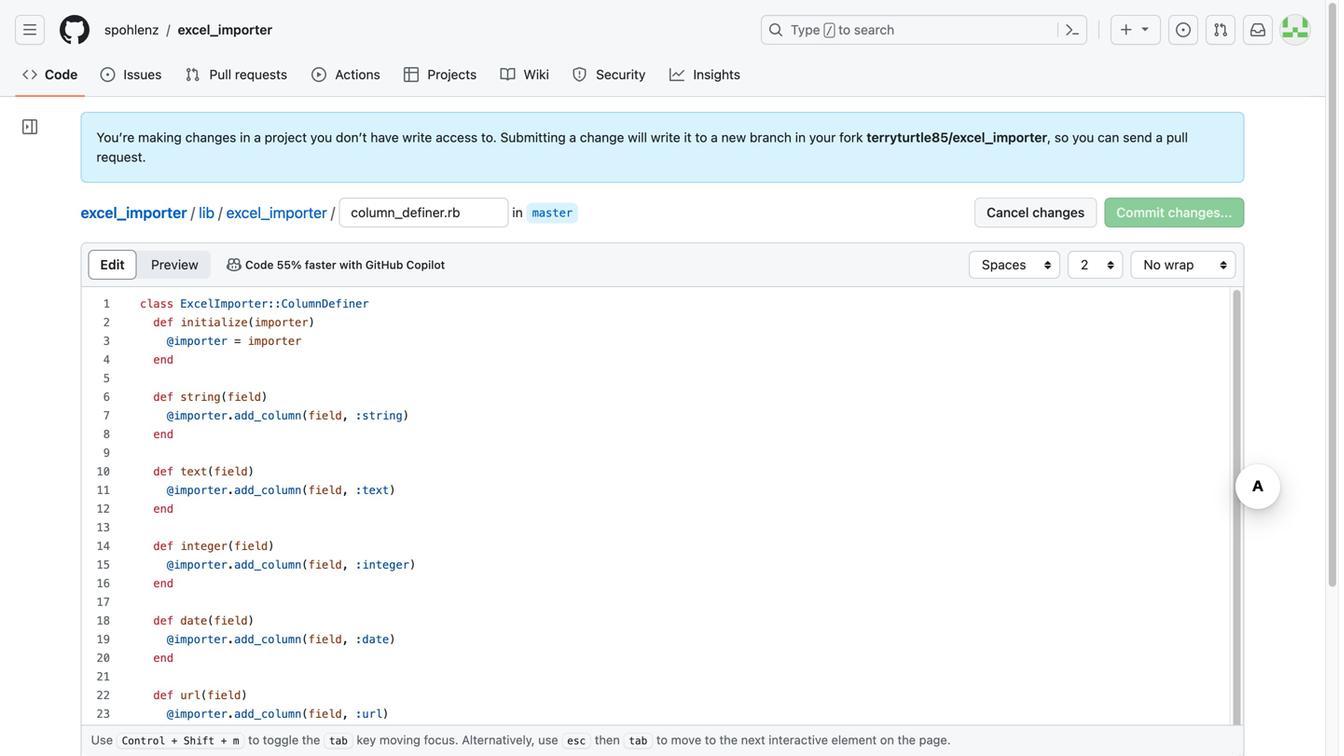 Task type: describe. For each thing, give the bounding box(es) containing it.
File name text field
[[340, 199, 508, 227]]

=
[[234, 335, 241, 348]]

play image
[[312, 67, 327, 82]]

end for def date ( field ) @importer . add_column ( field , :date ) end
[[153, 652, 174, 665]]

@importer for url
[[167, 708, 228, 721]]

list containing spohlenz / excel_importer
[[97, 15, 750, 45]]

1 horizontal spatial git pull request image
[[1214, 22, 1229, 37]]

1 tab from the left
[[329, 736, 348, 747]]

, for def integer ( field ) @importer . add_column ( field , :integer ) end
[[342, 559, 349, 572]]

3 the from the left
[[898, 733, 916, 747]]

def integer ( field ) @importer . add_column ( field , :integer ) end
[[153, 540, 416, 591]]

your
[[810, 130, 836, 145]]

. for date
[[228, 634, 234, 647]]

spohlenz / excel_importer
[[105, 22, 273, 37]]

commit changes... button
[[1105, 198, 1245, 228]]

edit button
[[88, 250, 137, 280]]

esc
[[568, 736, 586, 747]]

command palette image
[[1066, 22, 1081, 37]]

it
[[684, 130, 692, 145]]

page.
[[920, 733, 951, 747]]

17
[[97, 596, 110, 609]]

text
[[180, 466, 207, 479]]

excel_importer up the edit mode element
[[81, 204, 187, 222]]

end for def text ( field ) @importer . add_column ( field , :text ) end
[[153, 503, 174, 516]]

spohlenz
[[105, 22, 159, 37]]

/ for spohlenz
[[167, 22, 170, 37]]

submitting
[[501, 130, 566, 145]]

def for def text ( field ) @importer . add_column ( field , :text ) end
[[153, 466, 174, 479]]

def for def integer ( field ) @importer . add_column ( field , :integer ) end
[[153, 540, 174, 553]]

excel_importer link for code link
[[170, 15, 280, 45]]

( up integer at the bottom
[[207, 466, 214, 479]]

to left 'move'
[[657, 733, 668, 747]]

git pull request image inside pull requests "link"
[[185, 67, 200, 82]]

:columndefiner
[[275, 298, 369, 311]]

1 the from the left
[[302, 733, 320, 747]]

2 tab from the left
[[629, 736, 648, 747]]

insights link
[[662, 61, 750, 89]]

excelimporter:
[[180, 298, 275, 311]]

, for def url ( field ) @importer . add_column ( field , :url ) end
[[342, 708, 349, 721]]

edit mode element
[[88, 250, 212, 280]]

def text ( field ) @importer . add_column ( field , :text ) end
[[153, 466, 396, 516]]

projects
[[428, 67, 477, 82]]

issues
[[124, 67, 162, 82]]

12
[[97, 503, 110, 516]]

type
[[791, 22, 821, 37]]

@importer for date
[[167, 634, 228, 647]]

github
[[366, 258, 403, 272]]

to left the "search"
[[839, 22, 851, 37]]

, so you can send a pull request.
[[97, 130, 1189, 165]]

( down integer at the bottom
[[207, 615, 214, 628]]

field right the text
[[214, 466, 248, 479]]

( left the :integer
[[302, 559, 308, 572]]

add_column for date
[[234, 634, 302, 647]]

actions
[[335, 67, 380, 82]]

insights
[[694, 67, 741, 82]]

1 write from the left
[[403, 130, 432, 145]]

use control + shift + m to toggle the tab key moving focus. alternatively, use esc then tab to move to the next interactive element on the page.
[[91, 733, 951, 747]]

pull
[[210, 67, 232, 82]]

excel_importer inside spohlenz / excel_importer
[[178, 22, 273, 37]]

security link
[[565, 61, 655, 89]]

end for def integer ( field ) @importer . add_column ( field , :integer ) end
[[153, 578, 174, 591]]

2
[[103, 316, 110, 329]]

1 you from the left
[[311, 130, 332, 145]]

( left :url
[[302, 708, 308, 721]]

( down def text ( field ) @importer . add_column ( field , :text ) end
[[228, 540, 234, 553]]

in master
[[513, 205, 573, 220]]

pull
[[1167, 130, 1189, 145]]

/ right lib
[[218, 204, 223, 222]]

3 a from the left
[[711, 130, 718, 145]]

alternatively,
[[462, 733, 535, 747]]

making
[[138, 130, 182, 145]]

field right url on the bottom left of page
[[207, 690, 241, 703]]

add_column for url
[[234, 708, 302, 721]]

code for code
[[45, 67, 78, 82]]

2 horizontal spatial in
[[796, 130, 806, 145]]

shift
[[184, 736, 215, 747]]

18
[[97, 615, 110, 628]]

def for def url ( field ) @importer . add_column ( field , :url ) end
[[153, 690, 174, 703]]

, for def date ( field ) @importer . add_column ( field , :date ) end
[[342, 634, 349, 647]]

field left the :integer
[[308, 559, 342, 572]]

lib link
[[199, 204, 215, 222]]

search
[[855, 22, 895, 37]]

excel_importer link for cancel changes link
[[226, 204, 327, 222]]

13
[[97, 522, 110, 535]]

class
[[140, 298, 174, 311]]

to right m
[[248, 733, 260, 747]]

wiki link
[[493, 61, 558, 89]]

0 vertical spatial importer
[[255, 316, 308, 329]]

def date ( field ) @importer . add_column ( field , :date ) end
[[153, 615, 396, 665]]

( left ":text"
[[302, 484, 308, 497]]

pull requests
[[210, 67, 287, 82]]

new
[[722, 130, 747, 145]]

branch
[[750, 130, 792, 145]]

4
[[103, 354, 110, 367]]

6
[[103, 391, 110, 404]]

have
[[371, 130, 399, 145]]

:string
[[356, 410, 403, 423]]

project
[[265, 130, 307, 145]]

commit changes...
[[1117, 205, 1233, 220]]

excel_importer up 55%
[[226, 204, 327, 222]]

field left :date
[[308, 634, 342, 647]]

you're
[[97, 130, 135, 145]]

so
[[1055, 130, 1070, 145]]

next
[[742, 733, 766, 747]]

key
[[357, 733, 376, 747]]

8
[[103, 428, 110, 441]]

control
[[122, 736, 165, 747]]

triangle down image
[[1138, 21, 1153, 36]]

integer
[[180, 540, 228, 553]]

region containing 1 2 3 4 5 6 7 8 9 10 11 12 13 14 15 16 17 18 19 20 21 22 23 24
[[82, 287, 1244, 757]]

7
[[103, 410, 110, 423]]

to right the it on the top of page
[[696, 130, 708, 145]]

faster
[[305, 258, 337, 272]]

interactive
[[769, 733, 829, 747]]

def string ( field ) @importer . add_column ( field , :string ) end
[[153, 391, 410, 441]]

preview button
[[138, 250, 212, 280]]

code image
[[22, 67, 37, 82]]

move
[[671, 733, 702, 747]]

master
[[533, 206, 573, 220]]

edit
[[100, 257, 125, 272]]

book image
[[501, 67, 516, 82]]

( up shift
[[201, 690, 207, 703]]

23
[[97, 708, 110, 721]]



Task type: vqa. For each thing, say whether or not it's contained in the screenshot.
fork
yes



Task type: locate. For each thing, give the bounding box(es) containing it.
, left ":text"
[[342, 484, 349, 497]]

4 add_column from the top
[[234, 634, 302, 647]]

the left next
[[720, 733, 738, 747]]

code right code icon
[[45, 67, 78, 82]]

none text field containing class
[[125, 287, 1230, 757]]

def left url on the bottom left of page
[[153, 690, 174, 703]]

2 write from the left
[[651, 130, 681, 145]]

/ for type
[[826, 24, 833, 37]]

( left :date
[[302, 634, 308, 647]]

/ left lib link
[[191, 204, 195, 222]]

in left project
[[240, 130, 251, 145]]

55%
[[277, 258, 302, 272]]

+
[[171, 736, 178, 747], [221, 736, 227, 747]]

spohlenz link
[[97, 15, 167, 45]]

excel_importer link up pull
[[170, 15, 280, 45]]

end right the 8
[[153, 428, 174, 441]]

field right date
[[214, 615, 248, 628]]

add_column up def url ( field ) @importer . add_column ( field , :url ) end
[[234, 634, 302, 647]]

2 @importer from the top
[[167, 410, 228, 423]]

tab left key
[[329, 736, 348, 747]]

add_column up toggle
[[234, 708, 302, 721]]

4 @importer from the top
[[167, 559, 228, 572]]

1 vertical spatial importer
[[248, 335, 302, 348]]

you left don't
[[311, 130, 332, 145]]

code for code 55% faster with github copilot
[[245, 258, 274, 272]]

excel_importer link up 55%
[[226, 204, 327, 222]]

end right 20
[[153, 652, 174, 665]]

tab right then in the bottom left of the page
[[629, 736, 648, 747]]

homepage image
[[60, 15, 90, 45]]

. down integer at the bottom
[[228, 559, 234, 572]]

request.
[[97, 149, 146, 165]]

cancel
[[987, 205, 1030, 220]]

1 a from the left
[[254, 130, 261, 145]]

add_column for integer
[[234, 559, 302, 572]]

2 horizontal spatial the
[[898, 733, 916, 747]]

@importer down the text
[[167, 484, 228, 497]]

importer
[[255, 316, 308, 329], [248, 335, 302, 348]]

6 @importer from the top
[[167, 708, 228, 721]]

don't
[[336, 130, 367, 145]]

end inside def date ( field ) @importer . add_column ( field , :date ) end
[[153, 652, 174, 665]]

cancel changes
[[987, 205, 1085, 220]]

2 + from the left
[[221, 736, 227, 747]]

4 . from the top
[[228, 634, 234, 647]]

4 a from the left
[[1156, 130, 1164, 145]]

1 horizontal spatial write
[[651, 130, 681, 145]]

/ inside spohlenz / excel_importer
[[167, 22, 170, 37]]

,
[[1048, 130, 1052, 145], [342, 410, 349, 423], [342, 484, 349, 497], [342, 559, 349, 572], [342, 634, 349, 647], [342, 708, 349, 721]]

1 add_column from the top
[[234, 410, 302, 423]]

to right 'move'
[[705, 733, 717, 747]]

you
[[311, 130, 332, 145], [1073, 130, 1095, 145]]

5 end from the top
[[153, 652, 174, 665]]

string
[[180, 391, 221, 404]]

field right string
[[228, 391, 261, 404]]

0 vertical spatial issue opened image
[[1177, 22, 1192, 37]]

1 vertical spatial issue opened image
[[100, 67, 115, 82]]

1 horizontal spatial issue opened image
[[1177, 22, 1192, 37]]

0 horizontal spatial issue opened image
[[100, 67, 115, 82]]

in left master "link" on the left top of the page
[[513, 205, 523, 220]]

pull requests link
[[178, 61, 297, 89]]

date
[[180, 615, 207, 628]]

def left the text
[[153, 466, 174, 479]]

copilot image
[[227, 258, 242, 272]]

6 end from the top
[[153, 727, 174, 740]]

1 horizontal spatial changes
[[1033, 205, 1085, 220]]

@importer down initialize
[[167, 335, 228, 348]]

. inside def string ( field ) @importer . add_column ( field , :string ) end
[[228, 410, 234, 423]]

1 . from the top
[[228, 410, 234, 423]]

/
[[167, 22, 170, 37], [826, 24, 833, 37], [191, 204, 195, 222], [218, 204, 223, 222], [331, 204, 335, 222]]

excel_importer / lib / excel_importer
[[81, 204, 327, 222]]

0 horizontal spatial +
[[171, 736, 178, 747]]

projects link
[[397, 61, 486, 89]]

5 def from the top
[[153, 615, 174, 628]]

fork
[[840, 130, 864, 145]]

changes right making
[[185, 130, 236, 145]]

. for integer
[[228, 559, 234, 572]]

21
[[97, 671, 110, 684]]

changes
[[185, 130, 236, 145], [1033, 205, 1085, 220]]

plus image
[[1120, 22, 1135, 37]]

the
[[302, 733, 320, 747], [720, 733, 738, 747], [898, 733, 916, 747]]

end for def string ( field ) @importer . add_column ( field , :string ) end
[[153, 428, 174, 441]]

field right integer at the bottom
[[234, 540, 268, 553]]

git pull request image left "notifications" image
[[1214, 22, 1229, 37]]

, left so
[[1048, 130, 1052, 145]]

def inside def url ( field ) @importer . add_column ( field , :url ) end
[[153, 690, 174, 703]]

end inside class excelimporter: :columndefiner def initialize ( importer ) @importer = importer end
[[153, 354, 174, 367]]

changes right cancel
[[1033, 205, 1085, 220]]

region
[[82, 287, 1244, 757]]

( inside class excelimporter: :columndefiner def initialize ( importer ) @importer = importer end
[[248, 316, 255, 329]]

@importer inside def text ( field ) @importer . add_column ( field , :text ) end
[[167, 484, 228, 497]]

:date
[[356, 634, 389, 647]]

def left string
[[153, 391, 174, 404]]

, left :string
[[342, 410, 349, 423]]

code inside popup button
[[245, 258, 274, 272]]

def inside def integer ( field ) @importer . add_column ( field , :integer ) end
[[153, 540, 174, 553]]

5 add_column from the top
[[234, 708, 302, 721]]

will
[[628, 130, 648, 145]]

change
[[580, 130, 625, 145]]

notifications image
[[1251, 22, 1266, 37]]

issue opened image inside "issues" link
[[100, 67, 115, 82]]

end inside def string ( field ) @importer . add_column ( field , :string ) end
[[153, 428, 174, 441]]

0 vertical spatial changes
[[185, 130, 236, 145]]

3
[[103, 335, 110, 348]]

field
[[228, 391, 261, 404], [308, 410, 342, 423], [214, 466, 248, 479], [308, 484, 342, 497], [234, 540, 268, 553], [308, 559, 342, 572], [214, 615, 248, 628], [308, 634, 342, 647], [207, 690, 241, 703], [308, 708, 342, 721]]

lib
[[199, 204, 215, 222]]

.
[[228, 410, 234, 423], [228, 484, 234, 497], [228, 559, 234, 572], [228, 634, 234, 647], [228, 708, 234, 721]]

, left :date
[[342, 634, 349, 647]]

add_column for string
[[234, 410, 302, 423]]

def url ( field ) @importer . add_column ( field , :url ) end
[[153, 690, 389, 740]]

3 end from the top
[[153, 503, 174, 516]]

, left the :integer
[[342, 559, 349, 572]]

. inside def date ( field ) @importer . add_column ( field , :date ) end
[[228, 634, 234, 647]]

in left your
[[796, 130, 806, 145]]

. for string
[[228, 410, 234, 423]]

add_column inside def integer ( field ) @importer . add_column ( field , :integer ) end
[[234, 559, 302, 572]]

side panel image
[[22, 119, 37, 134]]

@importer for string
[[167, 410, 228, 423]]

0 horizontal spatial git pull request image
[[185, 67, 200, 82]]

. inside def text ( field ) @importer . add_column ( field , :text ) end
[[228, 484, 234, 497]]

field left :url
[[308, 708, 342, 721]]

1 2 3 4 5 6 7 8 9 10 11 12 13 14 15 16 17 18 19 20 21 22 23 24
[[97, 298, 110, 740]]

1 def from the top
[[153, 316, 174, 329]]

on
[[881, 733, 895, 747]]

5 @importer from the top
[[167, 634, 228, 647]]

code
[[45, 67, 78, 82], [245, 258, 274, 272]]

0 horizontal spatial in
[[240, 130, 251, 145]]

/ inside type / to search
[[826, 24, 833, 37]]

write right the have
[[403, 130, 432, 145]]

code right copilot image
[[245, 258, 274, 272]]

15
[[97, 559, 110, 572]]

add_column up def date ( field ) @importer . add_column ( field , :date ) end
[[234, 559, 302, 572]]

add_column inside def text ( field ) @importer . add_column ( field , :text ) end
[[234, 484, 302, 497]]

end inside def integer ( field ) @importer . add_column ( field , :integer ) end
[[153, 578, 174, 591]]

a inside , so you can send a pull request.
[[1156, 130, 1164, 145]]

@importer down url on the bottom left of page
[[167, 708, 228, 721]]

end inside def url ( field ) @importer . add_column ( field , :url ) end
[[153, 727, 174, 740]]

, inside , so you can send a pull request.
[[1048, 130, 1052, 145]]

send
[[1124, 130, 1153, 145]]

/ for excel_importer
[[191, 204, 195, 222]]

. inside def integer ( field ) @importer . add_column ( field , :integer ) end
[[228, 559, 234, 572]]

terryturtle85/excel_importer
[[867, 130, 1048, 145]]

. for text
[[228, 484, 234, 497]]

@importer for text
[[167, 484, 228, 497]]

1 @importer from the top
[[167, 335, 228, 348]]

:text
[[356, 484, 389, 497]]

table image
[[404, 67, 419, 82]]

field left ":text"
[[308, 484, 342, 497]]

importer down the :columndefiner
[[255, 316, 308, 329]]

element
[[832, 733, 877, 747]]

use
[[538, 733, 559, 747]]

@importer inside def url ( field ) @importer . add_column ( field , :url ) end
[[167, 708, 228, 721]]

None text field
[[125, 287, 1230, 757]]

@importer inside class excelimporter: :columndefiner def initialize ( importer ) @importer = importer end
[[167, 335, 228, 348]]

@importer down date
[[167, 634, 228, 647]]

issue opened image for git pull request image within the pull requests "link"
[[100, 67, 115, 82]]

issue opened image right triangle down "image"
[[1177, 22, 1192, 37]]

1 horizontal spatial in
[[513, 205, 523, 220]]

excel_importer link up the edit mode element
[[81, 204, 187, 222]]

. up def url ( field ) @importer . add_column ( field , :url ) end
[[228, 634, 234, 647]]

cancel changes link
[[975, 198, 1098, 228]]

m
[[233, 736, 239, 747]]

@importer down string
[[167, 410, 228, 423]]

a left pull
[[1156, 130, 1164, 145]]

1 horizontal spatial you
[[1073, 130, 1095, 145]]

, inside def string ( field ) @importer . add_column ( field , :string ) end
[[342, 410, 349, 423]]

end right 16
[[153, 578, 174, 591]]

+ left m
[[221, 736, 227, 747]]

preview
[[151, 257, 199, 272]]

to
[[839, 22, 851, 37], [696, 130, 708, 145], [248, 733, 260, 747], [657, 733, 668, 747], [705, 733, 717, 747]]

1 + from the left
[[171, 736, 178, 747]]

0 horizontal spatial you
[[311, 130, 332, 145]]

:integer
[[356, 559, 410, 572]]

def left integer at the bottom
[[153, 540, 174, 553]]

0 vertical spatial code
[[45, 67, 78, 82]]

, for def string ( field ) @importer . add_column ( field , :string ) end
[[342, 410, 349, 423]]

add_column up def text ( field ) @importer . add_column ( field , :text ) end
[[234, 410, 302, 423]]

, inside def text ( field ) @importer . add_column ( field , :text ) end
[[342, 484, 349, 497]]

end inside def text ( field ) @importer . add_column ( field , :text ) end
[[153, 503, 174, 516]]

0 horizontal spatial the
[[302, 733, 320, 747]]

end down class
[[153, 354, 174, 367]]

add_column inside def date ( field ) @importer . add_column ( field , :date ) end
[[234, 634, 302, 647]]

4 def from the top
[[153, 540, 174, 553]]

end right 12
[[153, 503, 174, 516]]

/ up code 55% faster with github copilot popup button
[[331, 204, 335, 222]]

master link
[[527, 203, 579, 223]]

. up m
[[228, 708, 234, 721]]

4 end from the top
[[153, 578, 174, 591]]

@importer
[[167, 335, 228, 348], [167, 410, 228, 423], [167, 484, 228, 497], [167, 559, 228, 572], [167, 634, 228, 647], [167, 708, 228, 721]]

0 horizontal spatial changes
[[185, 130, 236, 145]]

1 vertical spatial code
[[245, 258, 274, 272]]

add_column inside def string ( field ) @importer . add_column ( field , :string ) end
[[234, 410, 302, 423]]

2 add_column from the top
[[234, 484, 302, 497]]

use
[[91, 733, 113, 747]]

. for url
[[228, 708, 234, 721]]

1 horizontal spatial tab
[[629, 736, 648, 747]]

type / to search
[[791, 22, 895, 37]]

moving
[[380, 733, 421, 747]]

0 vertical spatial git pull request image
[[1214, 22, 1229, 37]]

field left :string
[[308, 410, 342, 423]]

end left shift
[[153, 727, 174, 740]]

copilot
[[407, 258, 445, 272]]

0 horizontal spatial tab
[[329, 736, 348, 747]]

toggle
[[263, 733, 299, 747]]

. inside def url ( field ) @importer . add_column ( field , :url ) end
[[228, 708, 234, 721]]

2 end from the top
[[153, 428, 174, 441]]

2 the from the left
[[720, 733, 738, 747]]

, inside def integer ( field ) @importer . add_column ( field , :integer ) end
[[342, 559, 349, 572]]

wiki
[[524, 67, 549, 82]]

@importer inside def string ( field ) @importer . add_column ( field , :string ) end
[[167, 410, 228, 423]]

def inside class excelimporter: :columndefiner def initialize ( importer ) @importer = importer end
[[153, 316, 174, 329]]

def for def string ( field ) @importer . add_column ( field , :string ) end
[[153, 391, 174, 404]]

2 you from the left
[[1073, 130, 1095, 145]]

add_column for text
[[234, 484, 302, 497]]

22
[[97, 690, 110, 703]]

with
[[340, 258, 363, 272]]

1 vertical spatial changes
[[1033, 205, 1085, 220]]

the right on
[[898, 733, 916, 747]]

def inside def text ( field ) @importer . add_column ( field , :text ) end
[[153, 466, 174, 479]]

def for def date ( field ) @importer . add_column ( field , :date ) end
[[153, 615, 174, 628]]

( down the excelimporter:
[[248, 316, 255, 329]]

5 . from the top
[[228, 708, 234, 721]]

14
[[97, 540, 110, 553]]

git pull request image left pull
[[185, 67, 200, 82]]

issue opened image left issues
[[100, 67, 115, 82]]

/ right spohlenz
[[167, 22, 170, 37]]

excel_importer up pull
[[178, 22, 273, 37]]

changes...
[[1169, 205, 1233, 220]]

0 horizontal spatial code
[[45, 67, 78, 82]]

actions link
[[304, 61, 389, 89]]

you right so
[[1073, 130, 1095, 145]]

2 . from the top
[[228, 484, 234, 497]]

) inside class excelimporter: :columndefiner def initialize ( importer ) @importer = importer end
[[308, 316, 315, 329]]

def inside def string ( field ) @importer . add_column ( field , :string ) end
[[153, 391, 174, 404]]

def inside def date ( field ) @importer . add_column ( field , :date ) end
[[153, 615, 174, 628]]

in
[[240, 130, 251, 145], [796, 130, 806, 145], [513, 205, 523, 220]]

def down class
[[153, 316, 174, 329]]

you're making changes in a project you don't have write access to. submitting a change will write it to a new branch in your fork terryturtle85/excel_importer
[[97, 130, 1048, 145]]

a left the change
[[570, 130, 577, 145]]

code 55% faster with github copilot button
[[218, 252, 454, 278]]

add_column inside def url ( field ) @importer . add_column ( field , :url ) end
[[234, 708, 302, 721]]

2 def from the top
[[153, 391, 174, 404]]

(
[[248, 316, 255, 329], [221, 391, 228, 404], [302, 410, 308, 423], [207, 466, 214, 479], [302, 484, 308, 497], [228, 540, 234, 553], [302, 559, 308, 572], [207, 615, 214, 628], [302, 634, 308, 647], [201, 690, 207, 703], [302, 708, 308, 721]]

@importer for integer
[[167, 559, 228, 572]]

. down =
[[228, 410, 234, 423]]

then
[[595, 733, 620, 747]]

a left project
[[254, 130, 261, 145]]

add_column down def string ( field ) @importer . add_column ( field , :string ) end
[[234, 484, 302, 497]]

3 @importer from the top
[[167, 484, 228, 497]]

, for def text ( field ) @importer . add_column ( field , :text ) end
[[342, 484, 349, 497]]

( down class excelimporter: :columndefiner def initialize ( importer ) @importer = importer end
[[221, 391, 228, 404]]

9
[[103, 447, 110, 460]]

1 horizontal spatial code
[[245, 258, 274, 272]]

a left new
[[711, 130, 718, 145]]

importer right =
[[248, 335, 302, 348]]

@importer inside def date ( field ) @importer . add_column ( field , :date ) end
[[167, 634, 228, 647]]

write left the it on the top of page
[[651, 130, 681, 145]]

3 . from the top
[[228, 559, 234, 572]]

graph image
[[670, 67, 685, 82]]

list
[[97, 15, 750, 45]]

code 55% faster with github copilot
[[245, 258, 445, 272]]

2 a from the left
[[570, 130, 577, 145]]

class excelimporter: :columndefiner def initialize ( importer ) @importer = importer end
[[140, 298, 369, 367]]

the right toggle
[[302, 733, 320, 747]]

1 horizontal spatial +
[[221, 736, 227, 747]]

to.
[[481, 130, 497, 145]]

excel_importer link
[[170, 15, 280, 45], [81, 204, 187, 222], [226, 204, 327, 222]]

issue opened image
[[1177, 22, 1192, 37], [100, 67, 115, 82]]

, inside def date ( field ) @importer . add_column ( field , :date ) end
[[342, 634, 349, 647]]

1 end from the top
[[153, 354, 174, 367]]

11
[[97, 484, 110, 497]]

focus.
[[424, 733, 459, 747]]

end for def url ( field ) @importer . add_column ( field , :url ) end
[[153, 727, 174, 740]]

access
[[436, 130, 478, 145]]

shield image
[[573, 67, 588, 82]]

3 add_column from the top
[[234, 559, 302, 572]]

you inside , so you can send a pull request.
[[1073, 130, 1095, 145]]

, left :url
[[342, 708, 349, 721]]

+ left shift
[[171, 736, 178, 747]]

@importer down integer at the bottom
[[167, 559, 228, 572]]

requests
[[235, 67, 287, 82]]

3 def from the top
[[153, 466, 174, 479]]

1 horizontal spatial the
[[720, 733, 738, 747]]

git pull request image
[[1214, 22, 1229, 37], [185, 67, 200, 82]]

/ right type
[[826, 24, 833, 37]]

6 def from the top
[[153, 690, 174, 703]]

, inside def url ( field ) @importer . add_column ( field , :url ) end
[[342, 708, 349, 721]]

0 horizontal spatial write
[[403, 130, 432, 145]]

5
[[103, 372, 110, 385]]

def left date
[[153, 615, 174, 628]]

code link
[[15, 61, 85, 89]]

issue opened image for the rightmost git pull request image
[[1177, 22, 1192, 37]]

. up integer at the bottom
[[228, 484, 234, 497]]

19
[[97, 634, 110, 647]]

@importer inside def integer ( field ) @importer . add_column ( field , :integer ) end
[[167, 559, 228, 572]]

1 vertical spatial git pull request image
[[185, 67, 200, 82]]

( left :string
[[302, 410, 308, 423]]

add_column
[[234, 410, 302, 423], [234, 484, 302, 497], [234, 559, 302, 572], [234, 634, 302, 647], [234, 708, 302, 721]]



